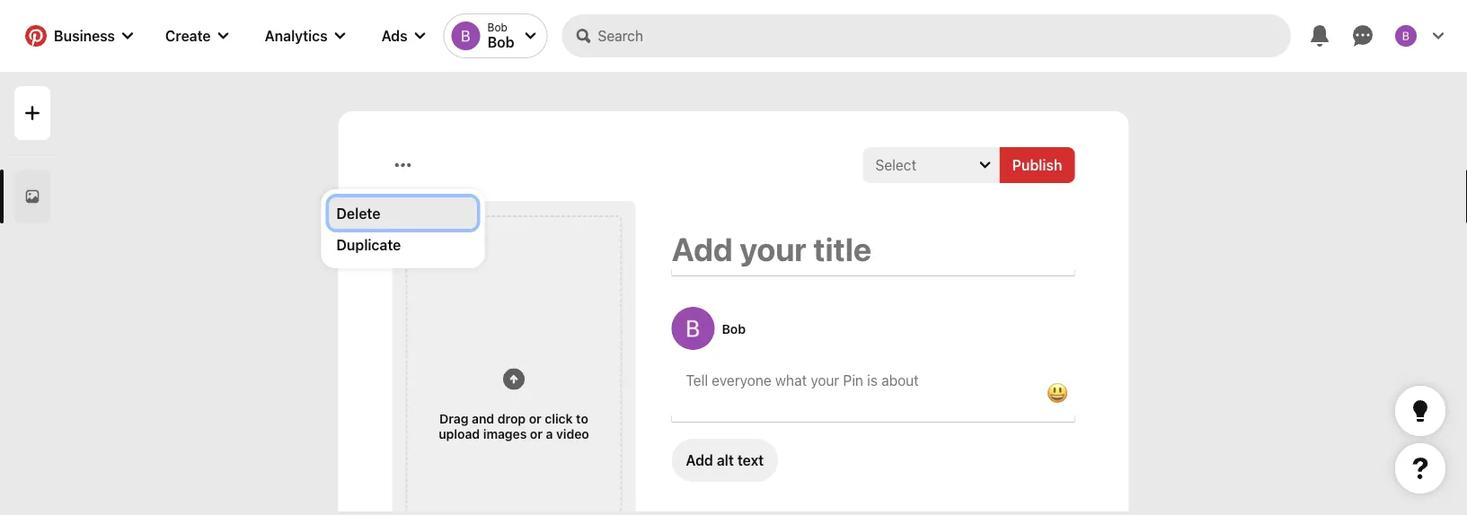 Task type: describe. For each thing, give the bounding box(es) containing it.
alt
[[717, 452, 734, 469]]

a
[[546, 427, 553, 442]]

click
[[545, 412, 573, 427]]

and
[[472, 412, 494, 427]]

search icon image
[[576, 29, 591, 43]]

to
[[576, 412, 588, 427]]

😃 button
[[1039, 376, 1075, 412]]

business badge dropdown menu button image
[[122, 31, 133, 41]]

business
[[54, 27, 115, 44]]

add alt text button
[[672, 439, 778, 483]]

create new pin image
[[25, 106, 40, 120]]

add an image or video image
[[503, 369, 525, 390]]

video
[[556, 427, 589, 442]]

duplicate
[[336, 236, 401, 253]]

business button
[[14, 14, 144, 58]]

bob left account switcher arrow icon
[[488, 34, 514, 51]]

analytics button
[[250, 14, 360, 58]]

analytics
[[265, 27, 328, 44]]

bob for bob
[[722, 321, 746, 336]]

delete
[[336, 205, 381, 222]]

drop
[[498, 412, 526, 427]]

ads
[[382, 27, 408, 44]]

😃
[[1046, 380, 1068, 405]]

Search text field
[[598, 14, 1291, 58]]

publish button
[[1000, 147, 1075, 183]]

bob avatar link image
[[672, 307, 715, 350]]

ads button
[[367, 14, 440, 58]]



Task type: locate. For each thing, give the bounding box(es) containing it.
select
[[876, 157, 917, 174]]

drag and drop or click to upload images or a video
[[439, 412, 589, 442]]

choose a board image
[[980, 160, 991, 171]]

drag
[[440, 412, 469, 427]]

empty pin image
[[25, 190, 40, 204]]

bob bob
[[488, 21, 514, 51]]

bob image
[[452, 22, 480, 50]]

bob image
[[1395, 25, 1417, 47]]

pinterest image
[[25, 25, 47, 47]]

add alt text
[[686, 452, 764, 469]]

Add your title text field
[[672, 230, 1075, 269]]

select button
[[863, 147, 1000, 183]]

upload
[[439, 427, 480, 442]]

bob
[[488, 21, 508, 34], [488, 34, 514, 51], [722, 321, 746, 336]]

create button
[[151, 14, 243, 58]]

bob right bob avatar link
[[722, 321, 746, 336]]

primary navigation header navigation
[[11, 4, 1457, 68]]

or
[[529, 412, 542, 427], [530, 427, 543, 442]]

publish
[[1012, 157, 1063, 174]]

bob inside 'bob bob'
[[488, 21, 508, 34]]

images
[[483, 427, 527, 442]]

delete menu item
[[329, 198, 477, 229]]

text
[[738, 452, 764, 469]]

account switcher arrow icon image
[[525, 31, 536, 41]]

add
[[686, 452, 713, 469]]

bob right bob icon
[[488, 21, 508, 34]]

create
[[165, 27, 211, 44]]

bob for bob bob
[[488, 21, 508, 34]]

Tell everyone what your Pin is about field
[[686, 372, 1025, 389]]



Task type: vqa. For each thing, say whether or not it's contained in the screenshot.
GET
no



